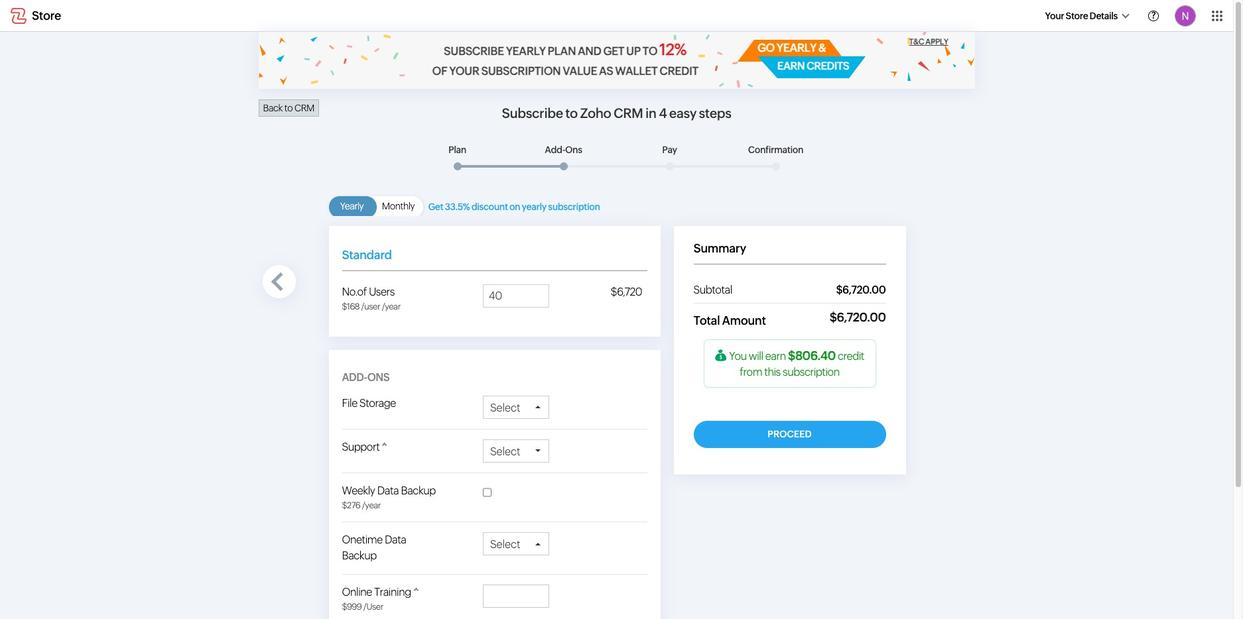 Task type: vqa. For each thing, say whether or not it's contained in the screenshot.
training
yes



Task type: describe. For each thing, give the bounding box(es) containing it.
training
[[374, 587, 411, 599]]

12%
[[660, 40, 687, 58]]

credit
[[838, 350, 865, 363]]

you will earn $ 806.40
[[727, 349, 836, 363]]

credit from this subscription
[[740, 350, 865, 379]]

onetime data backup
[[342, 534, 406, 563]]

weekly
[[342, 485, 375, 497]]

to for back
[[285, 103, 293, 113]]

subscribe yearly plan and get up to 12% of your subscription value as wallet credit
[[432, 40, 699, 78]]

back to previous step image
[[262, 265, 296, 299]]

yearly for go yearly & earn credits
[[777, 41, 817, 54]]

to for subscribe
[[566, 106, 578, 121]]

storage
[[360, 397, 396, 410]]

6,720
[[617, 286, 642, 299]]

add-ons
[[342, 371, 390, 384]]

1 horizontal spatial yearly
[[522, 202, 547, 212]]

2 select from the top
[[490, 446, 521, 458]]

earn
[[766, 350, 786, 363]]

4
[[659, 106, 667, 121]]

this
[[765, 366, 781, 379]]

select for data
[[490, 539, 521, 551]]

subscribe
[[444, 44, 504, 58]]

subscribe
[[502, 106, 563, 121]]

store inside 'store' link
[[32, 9, 61, 23]]

$ 6,720.00 for subtotal
[[836, 284, 886, 297]]

yearly for subscribe yearly plan and get up to 12% of your subscription value as wallet credit
[[506, 44, 546, 58]]

subscription inside credit from this subscription
[[783, 366, 840, 379]]

t&c
[[909, 37, 924, 46]]

total amount
[[694, 314, 766, 328]]

1 horizontal spatial store
[[1066, 10, 1088, 21]]

subscription
[[481, 64, 561, 78]]

summary
[[694, 242, 746, 255]]

file
[[342, 397, 357, 410]]

168
[[347, 302, 360, 312]]

6,720.00 for total amount
[[837, 311, 886, 324]]

credit
[[660, 64, 699, 78]]

/year for data
[[362, 501, 381, 511]]

your store details
[[1045, 10, 1118, 21]]

proceed button
[[694, 421, 886, 449]]

go yearly & earn credits
[[758, 41, 850, 72]]

in
[[646, 106, 657, 121]]

value
[[563, 64, 597, 78]]

amount
[[722, 314, 766, 328]]

plan
[[548, 44, 576, 58]]

0 horizontal spatial subscription
[[548, 202, 600, 212]]

data for weekly
[[377, 485, 399, 497]]

&
[[819, 41, 826, 54]]

select for storage
[[490, 402, 521, 414]]

credits
[[807, 60, 850, 72]]

apply
[[926, 37, 949, 46]]

store link
[[11, 7, 61, 25]]

support
[[342, 441, 380, 454]]

?
[[1152, 10, 1156, 21]]

no.of users $ 168 /user /year
[[342, 286, 401, 312]]

add-
[[342, 371, 367, 384]]

get
[[603, 44, 625, 58]]

steps
[[699, 106, 732, 121]]

/user
[[363, 603, 383, 612]]

subtotal
[[694, 284, 733, 297]]

confirmation
[[748, 145, 804, 155]]

proceed
[[768, 429, 812, 440]]

pay
[[662, 145, 677, 155]]

up
[[626, 44, 641, 58]]

999
[[347, 603, 362, 612]]

online
[[342, 587, 372, 599]]



Task type: locate. For each thing, give the bounding box(es) containing it.
online training
[[342, 587, 411, 599]]

$ 6,720
[[611, 286, 642, 299]]

backup right weekly
[[401, 485, 436, 497]]

0 horizontal spatial /year
[[362, 501, 381, 511]]

None checkbox
[[483, 486, 492, 499]]

plan
[[449, 145, 466, 155]]

add-
[[545, 145, 565, 155]]

subscription down 806.40 at right
[[783, 366, 840, 379]]

to right back
[[285, 103, 293, 113]]

0 vertical spatial subscription
[[548, 202, 600, 212]]

and
[[578, 44, 602, 58]]

yearly left monthly
[[340, 201, 364, 212]]

add-ons
[[545, 145, 582, 155]]

1 vertical spatial $ 6,720.00
[[830, 311, 886, 324]]

your
[[449, 64, 479, 78]]

earn
[[778, 60, 805, 72]]

backup
[[401, 485, 436, 497], [342, 550, 377, 563]]

easy
[[669, 106, 697, 121]]

$ 999 /user
[[342, 603, 383, 612]]

0 vertical spatial /year
[[382, 302, 401, 312]]

2 select button from the top
[[483, 440, 549, 464]]

file storage
[[342, 397, 396, 410]]

1 select button from the top
[[483, 396, 549, 420]]

2 vertical spatial select
[[490, 539, 521, 551]]

select button for storage
[[483, 396, 549, 420]]

crm right back
[[295, 103, 315, 113]]

subscription down ons
[[548, 202, 600, 212]]

data inside the weekly data backup $ 276 /year
[[377, 485, 399, 497]]

yearly up earn
[[777, 41, 817, 54]]

/year
[[382, 302, 401, 312], [362, 501, 381, 511]]

/year inside the weekly data backup $ 276 /year
[[362, 501, 381, 511]]

1 vertical spatial subscription
[[783, 366, 840, 379]]

1 vertical spatial data
[[385, 534, 406, 547]]

monthly
[[382, 201, 415, 212]]

1 vertical spatial backup
[[342, 550, 377, 563]]

/year for users
[[382, 302, 401, 312]]

t&c apply
[[909, 37, 949, 46]]

1 vertical spatial 6,720.00
[[837, 311, 886, 324]]

backup inside the weekly data backup $ 276 /year
[[401, 485, 436, 497]]

1 horizontal spatial /year
[[382, 302, 401, 312]]

yearly right on
[[522, 202, 547, 212]]

your
[[1045, 10, 1065, 21]]

total
[[694, 314, 720, 328]]

standard
[[342, 248, 392, 262]]

0 vertical spatial $ 6,720.00
[[836, 284, 886, 297]]

276
[[347, 501, 360, 511]]

you
[[729, 350, 747, 363]]

0 vertical spatial select
[[490, 402, 521, 414]]

$
[[836, 284, 843, 297], [611, 286, 617, 299], [342, 302, 347, 312], [830, 311, 837, 324], [788, 349, 796, 363], [342, 501, 347, 511], [342, 603, 347, 612]]

select
[[490, 402, 521, 414], [490, 446, 521, 458], [490, 539, 521, 551]]

1 horizontal spatial to
[[566, 106, 578, 121]]

crm
[[295, 103, 315, 113], [614, 106, 643, 121]]

discount
[[472, 202, 508, 212]]

will
[[749, 350, 763, 363]]

backup inside onetime data backup
[[342, 550, 377, 563]]

1 vertical spatial /year
[[362, 501, 381, 511]]

0 horizontal spatial to
[[285, 103, 293, 113]]

subscribe to zoho crm in 4 easy steps
[[502, 106, 732, 121]]

get
[[428, 202, 443, 212]]

0 vertical spatial backup
[[401, 485, 436, 497]]

yearly inside go yearly & earn credits
[[777, 41, 817, 54]]

to left zoho
[[566, 106, 578, 121]]

to
[[643, 44, 658, 58]]

yearly
[[340, 201, 364, 212], [522, 202, 547, 212]]

/year down users
[[382, 302, 401, 312]]

no.of
[[342, 286, 367, 299]]

yearly
[[777, 41, 817, 54], [506, 44, 546, 58]]

0 horizontal spatial store
[[32, 9, 61, 23]]

ons
[[565, 145, 582, 155]]

details
[[1090, 10, 1118, 21]]

33.5%
[[445, 202, 470, 212]]

crm left in
[[614, 106, 643, 121]]

/user
[[361, 302, 380, 312]]

/year inside no.of users $ 168 /user /year
[[382, 302, 401, 312]]

data right onetime
[[385, 534, 406, 547]]

data
[[377, 485, 399, 497], [385, 534, 406, 547]]

1 horizontal spatial backup
[[401, 485, 436, 497]]

1 horizontal spatial subscription
[[783, 366, 840, 379]]

backup for weekly data backup $ 276 /year
[[401, 485, 436, 497]]

on
[[510, 202, 520, 212]]

back
[[263, 103, 283, 113]]

1 select from the top
[[490, 402, 521, 414]]

store
[[32, 9, 61, 23], [1066, 10, 1088, 21]]

1 horizontal spatial yearly
[[777, 41, 817, 54]]

0 vertical spatial data
[[377, 485, 399, 497]]

data for onetime
[[385, 534, 406, 547]]

yearly inside subscribe yearly plan and get up to 12% of your subscription value as wallet credit
[[506, 44, 546, 58]]

$ 6,720.00
[[836, 284, 886, 297], [830, 311, 886, 324]]

zoho
[[580, 106, 611, 121]]

6,720.00 for subtotal
[[843, 284, 886, 297]]

onetime
[[342, 534, 383, 547]]

$ inside the weekly data backup $ 276 /year
[[342, 501, 347, 511]]

$ 6,720.00 for total amount
[[830, 311, 886, 324]]

1 vertical spatial select
[[490, 446, 521, 458]]

back to crm
[[263, 103, 315, 113]]

2 vertical spatial select button
[[483, 533, 549, 557]]

ons
[[367, 371, 390, 384]]

806.40
[[796, 349, 836, 363]]

0 horizontal spatial backup
[[342, 550, 377, 563]]

0 horizontal spatial yearly
[[506, 44, 546, 58]]

1 horizontal spatial crm
[[614, 106, 643, 121]]

weekly data backup $ 276 /year
[[342, 485, 436, 511]]

data inside onetime data backup
[[385, 534, 406, 547]]

select button for data
[[483, 533, 549, 557]]

backup for onetime data backup
[[342, 550, 377, 563]]

users
[[369, 286, 395, 299]]

$ inside no.of users $ 168 /user /year
[[342, 302, 347, 312]]

0 vertical spatial 6,720.00
[[843, 284, 886, 297]]

0 horizontal spatial yearly
[[340, 201, 364, 212]]

0 vertical spatial select button
[[483, 396, 549, 420]]

None text field
[[483, 285, 549, 308], [483, 585, 549, 609], [483, 285, 549, 308], [483, 585, 549, 609]]

subscription
[[548, 202, 600, 212], [783, 366, 840, 379]]

go
[[758, 41, 775, 54]]

as
[[599, 64, 613, 78]]

1 vertical spatial select button
[[483, 440, 549, 464]]

6,720.00
[[843, 284, 886, 297], [837, 311, 886, 324]]

/year right 276
[[362, 501, 381, 511]]

3 select button from the top
[[483, 533, 549, 557]]

select button
[[483, 396, 549, 420], [483, 440, 549, 464], [483, 533, 549, 557]]

yearly up the subscription
[[506, 44, 546, 58]]

from
[[740, 366, 762, 379]]

0 horizontal spatial crm
[[295, 103, 315, 113]]

backup down onetime
[[342, 550, 377, 563]]

3 select from the top
[[490, 539, 521, 551]]

get 33.5% discount on yearly subscription
[[428, 202, 600, 212]]

of
[[432, 64, 447, 78]]

wallet
[[615, 64, 658, 78]]

to
[[285, 103, 293, 113], [566, 106, 578, 121]]

data right weekly
[[377, 485, 399, 497]]



